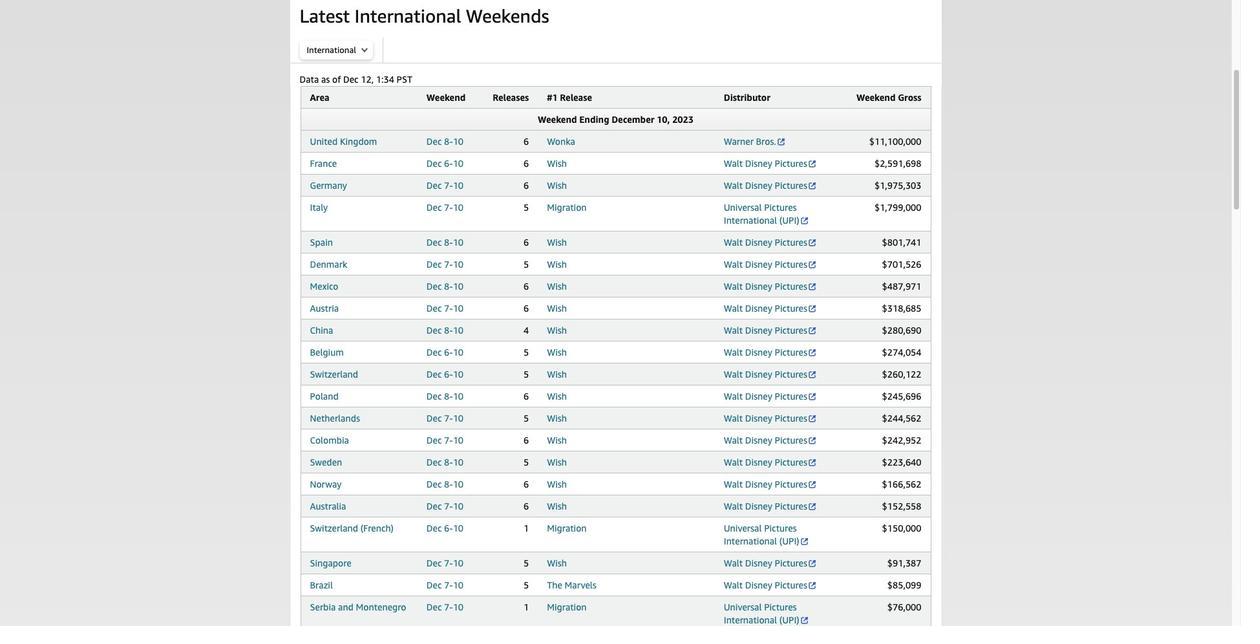 Task type: describe. For each thing, give the bounding box(es) containing it.
6 for australia
[[524, 501, 529, 512]]

10 for singapore
[[453, 557, 464, 568]]

as
[[321, 74, 330, 85]]

wish link for china
[[547, 325, 567, 336]]

walt for $260,122
[[724, 369, 743, 380]]

10 for brazil
[[453, 579, 464, 590]]

disney for $280,690
[[746, 325, 773, 336]]

$244,562
[[883, 413, 922, 424]]

wish for singapore
[[547, 557, 567, 568]]

the
[[547, 579, 563, 590]]

$2,591,698
[[875, 158, 922, 169]]

weekend gross
[[857, 92, 922, 103]]

latest
[[300, 5, 350, 27]]

5 for switzerland
[[524, 369, 529, 380]]

8- for mexico
[[444, 281, 453, 292]]

universal pictures international (upi) for $1,799,000
[[724, 202, 800, 226]]

dec 8-10 for spain
[[427, 237, 464, 248]]

disney for $85,099
[[746, 579, 773, 590]]

10 for united kingdom
[[453, 136, 464, 147]]

4
[[524, 325, 529, 336]]

(upi) for $1,799,000
[[780, 215, 800, 226]]

$91,387
[[888, 557, 922, 568]]

pictures for $260,122
[[775, 369, 808, 380]]

$318,685
[[883, 303, 922, 314]]

6 for mexico
[[524, 281, 529, 292]]

2023
[[673, 114, 694, 125]]

germany
[[310, 180, 347, 191]]

5 for belgium
[[524, 347, 529, 358]]

singapore link
[[310, 557, 352, 568]]

6- for france
[[444, 158, 453, 169]]

italy
[[310, 202, 328, 213]]

wish for mexico
[[547, 281, 567, 292]]

colombia link
[[310, 435, 349, 446]]

gross
[[898, 92, 922, 103]]

$274,054
[[883, 347, 922, 358]]

wish for colombia
[[547, 435, 567, 446]]

dec 8-10 for norway
[[427, 479, 464, 490]]

migration link for switzerland (french)
[[547, 523, 587, 534]]

pictures for $701,526
[[775, 259, 808, 270]]

walt disney pictures for $487,971
[[724, 281, 808, 292]]

distributor
[[724, 92, 771, 103]]

5 for denmark
[[524, 259, 529, 270]]

ending
[[580, 114, 610, 125]]

dec 6-10 for switzerland
[[427, 369, 464, 380]]

$1,799,000
[[875, 202, 922, 213]]

releases
[[493, 92, 529, 103]]

7- for italy
[[444, 202, 453, 213]]

6- for switzerland (french)
[[444, 523, 453, 534]]

serbia and montenegro link
[[310, 601, 406, 612]]

migration for serbia and montenegro
[[547, 601, 587, 612]]

walt for $152,558
[[724, 501, 743, 512]]

dec 7-10 for serbia and montenegro
[[427, 601, 464, 612]]

pictures for $1,975,303
[[775, 180, 808, 191]]

#1 release
[[547, 92, 592, 103]]

dec 7-10 for australia
[[427, 501, 464, 512]]

walt for $701,526
[[724, 259, 743, 270]]

#1
[[547, 92, 558, 103]]

wish for france
[[547, 158, 567, 169]]

walt disney pictures link for $2,591,698
[[724, 158, 817, 169]]

australia link
[[310, 501, 346, 512]]

migration link for italy
[[547, 202, 587, 213]]

walt for $274,054
[[724, 347, 743, 358]]

walt for $318,685
[[724, 303, 743, 314]]

walt for $244,562
[[724, 413, 743, 424]]

sweden link
[[310, 457, 342, 468]]

pictures for $2,591,698
[[775, 158, 808, 169]]

norway link
[[310, 479, 342, 490]]

china
[[310, 325, 333, 336]]

poland link
[[310, 391, 339, 402]]

belgium link
[[310, 347, 344, 358]]

walt disney pictures link for $223,640
[[724, 457, 817, 468]]

dec 8-10 for united kingdom
[[427, 136, 464, 147]]

france link
[[310, 158, 337, 169]]

walt for $85,099
[[724, 579, 743, 590]]

$223,640
[[883, 457, 922, 468]]

universal pictures international (upi) for $76,000
[[724, 601, 800, 625]]

$487,971
[[883, 281, 922, 292]]

kingdom
[[340, 136, 377, 147]]

10,
[[657, 114, 670, 125]]

france
[[310, 158, 337, 169]]

disney for $152,558
[[746, 501, 773, 512]]

disney for $2,591,698
[[746, 158, 773, 169]]

dec for italy
[[427, 202, 442, 213]]

wish link for switzerland
[[547, 369, 567, 380]]

universal pictures international (upi) for $150,000
[[724, 523, 800, 546]]

spain
[[310, 237, 333, 248]]

dec 7-10 link for germany
[[427, 180, 464, 191]]

austria
[[310, 303, 339, 314]]

data
[[300, 74, 319, 85]]

5 for sweden
[[524, 457, 529, 468]]

bros.
[[756, 136, 777, 147]]

walt disney pictures link for $152,558
[[724, 501, 817, 512]]

denmark link
[[310, 259, 347, 270]]

7- for australia
[[444, 501, 453, 512]]

pictures for $318,685
[[775, 303, 808, 314]]

united kingdom
[[310, 136, 377, 147]]

brazil
[[310, 579, 333, 590]]

pictures for $487,971
[[775, 281, 808, 292]]

switzerland link
[[310, 369, 358, 380]]

walt for $91,387
[[724, 557, 743, 568]]

dec 8-10 link for norway
[[427, 479, 464, 490]]

norway
[[310, 479, 342, 490]]

belgium
[[310, 347, 344, 358]]

weekend ending december 10, 2023
[[538, 114, 694, 125]]

wish link for germany
[[547, 180, 567, 191]]

dec 6-10 link for switzerland (french)
[[427, 523, 464, 534]]

5 for brazil
[[524, 579, 529, 590]]

dec 8-10 link for china
[[427, 325, 464, 336]]

walt disney pictures link for $260,122
[[724, 369, 817, 380]]

switzerland for switzerland (french)
[[310, 523, 358, 534]]

dec for mexico
[[427, 281, 442, 292]]

universal pictures international (upi) link for $1,799,000
[[724, 202, 809, 226]]

denmark
[[310, 259, 347, 270]]

wish for germany
[[547, 180, 567, 191]]

weekend for weekend ending december 10, 2023
[[538, 114, 577, 125]]

release
[[560, 92, 592, 103]]

dec 7-10 for netherlands
[[427, 413, 464, 424]]

$1,975,303
[[875, 180, 922, 191]]

warner bros. link
[[724, 136, 786, 147]]

$85,099
[[888, 579, 922, 590]]

dec 7-10 for germany
[[427, 180, 464, 191]]

walt disney pictures for $260,122
[[724, 369, 808, 380]]

6- for belgium
[[444, 347, 453, 358]]

$152,558
[[883, 501, 922, 512]]

sweden
[[310, 457, 342, 468]]

dec 8-10 link for sweden
[[427, 457, 464, 468]]

$280,690
[[883, 325, 922, 336]]

dec 7-10 for colombia
[[427, 435, 464, 446]]

$166,562
[[883, 479, 922, 490]]

brazil link
[[310, 579, 333, 590]]

walt disney pictures link for $701,526
[[724, 259, 817, 270]]

1 for dec 7-10
[[524, 601, 529, 612]]

walt disney pictures link for $245,696
[[724, 391, 817, 402]]

disney for $801,741
[[746, 237, 773, 248]]

walt for $280,690
[[724, 325, 743, 336]]

wish for austria
[[547, 303, 567, 314]]

weekends
[[466, 5, 549, 27]]

switzerland (french) link
[[310, 523, 394, 534]]

$11,100,000
[[870, 136, 922, 147]]

7- for germany
[[444, 180, 453, 191]]

$242,952
[[883, 435, 922, 446]]

serbia
[[310, 601, 336, 612]]

wish for australia
[[547, 501, 567, 512]]

the marvels link
[[547, 579, 597, 590]]

montenegro
[[356, 601, 406, 612]]

mexico link
[[310, 281, 338, 292]]

10 for norway
[[453, 479, 464, 490]]

singapore
[[310, 557, 352, 568]]



Task type: locate. For each thing, give the bounding box(es) containing it.
6
[[524, 136, 529, 147], [524, 158, 529, 169], [524, 180, 529, 191], [524, 237, 529, 248], [524, 281, 529, 292], [524, 303, 529, 314], [524, 391, 529, 402], [524, 435, 529, 446], [524, 479, 529, 490], [524, 501, 529, 512]]

6 walt disney pictures from the top
[[724, 303, 808, 314]]

9 dec 7-10 from the top
[[427, 579, 464, 590]]

$76,000
[[888, 601, 922, 612]]

15 walt disney pictures link from the top
[[724, 501, 817, 512]]

walt disney pictures
[[724, 158, 808, 169], [724, 180, 808, 191], [724, 237, 808, 248], [724, 259, 808, 270], [724, 281, 808, 292], [724, 303, 808, 314], [724, 325, 808, 336], [724, 347, 808, 358], [724, 369, 808, 380], [724, 391, 808, 402], [724, 413, 808, 424], [724, 435, 808, 446], [724, 457, 808, 468], [724, 479, 808, 490], [724, 501, 808, 512], [724, 557, 808, 568], [724, 579, 808, 590]]

2 vertical spatial universal pictures international (upi)
[[724, 601, 800, 625]]

7 dec 7-10 from the top
[[427, 501, 464, 512]]

disney for $1,975,303
[[746, 180, 773, 191]]

the marvels
[[547, 579, 597, 590]]

universal for $150,000
[[724, 523, 762, 534]]

7 6 from the top
[[524, 391, 529, 402]]

8 dec 7-10 link from the top
[[427, 557, 464, 568]]

colombia
[[310, 435, 349, 446]]

2 universal from the top
[[724, 523, 762, 534]]

universal pictures international (upi) link for $150,000
[[724, 523, 809, 546]]

international for italy
[[724, 215, 777, 226]]

1 universal pictures international (upi) from the top
[[724, 202, 800, 226]]

2 dec 8-10 from the top
[[427, 237, 464, 248]]

1 7- from the top
[[444, 180, 453, 191]]

1
[[524, 523, 529, 534], [524, 601, 529, 612]]

17 walt disney pictures link from the top
[[724, 579, 817, 590]]

5 dec 7-10 from the top
[[427, 413, 464, 424]]

11 walt disney pictures link from the top
[[724, 413, 817, 424]]

2 5 from the top
[[524, 259, 529, 270]]

disney for $318,685
[[746, 303, 773, 314]]

17 walt disney pictures from the top
[[724, 579, 808, 590]]

international
[[355, 5, 461, 27], [307, 45, 356, 55], [724, 215, 777, 226], [724, 535, 777, 546], [724, 614, 777, 625]]

walt disney pictures link for $91,387
[[724, 557, 817, 568]]

5 6 from the top
[[524, 281, 529, 292]]

3 walt disney pictures from the top
[[724, 237, 808, 248]]

switzerland
[[310, 369, 358, 380], [310, 523, 358, 534]]

austria link
[[310, 303, 339, 314]]

pst
[[397, 74, 413, 85]]

migration for italy
[[547, 202, 587, 213]]

5 dec 7-10 link from the top
[[427, 413, 464, 424]]

3 dec 7-10 from the top
[[427, 259, 464, 270]]

1 horizontal spatial weekend
[[538, 114, 577, 125]]

1 migration link from the top
[[547, 202, 587, 213]]

6 dec 8-10 link from the top
[[427, 457, 464, 468]]

10 for sweden
[[453, 457, 464, 468]]

3 migration link from the top
[[547, 601, 587, 612]]

1 universal from the top
[[724, 202, 762, 213]]

walt disney pictures link
[[724, 158, 817, 169], [724, 180, 817, 191], [724, 237, 817, 248], [724, 259, 817, 270], [724, 281, 817, 292], [724, 303, 817, 314], [724, 325, 817, 336], [724, 347, 817, 358], [724, 369, 817, 380], [724, 391, 817, 402], [724, 413, 817, 424], [724, 435, 817, 446], [724, 457, 817, 468], [724, 479, 817, 490], [724, 501, 817, 512], [724, 557, 817, 568], [724, 579, 817, 590]]

walt disney pictures for $152,558
[[724, 501, 808, 512]]

walt
[[724, 158, 743, 169], [724, 180, 743, 191], [724, 237, 743, 248], [724, 259, 743, 270], [724, 281, 743, 292], [724, 303, 743, 314], [724, 325, 743, 336], [724, 347, 743, 358], [724, 369, 743, 380], [724, 391, 743, 402], [724, 413, 743, 424], [724, 435, 743, 446], [724, 457, 743, 468], [724, 479, 743, 490], [724, 501, 743, 512], [724, 557, 743, 568], [724, 579, 743, 590]]

china link
[[310, 325, 333, 336]]

10 wish from the top
[[547, 391, 567, 402]]

4 6 from the top
[[524, 237, 529, 248]]

$245,696
[[883, 391, 922, 402]]

4 walt from the top
[[724, 259, 743, 270]]

2 walt from the top
[[724, 180, 743, 191]]

1 switzerland from the top
[[310, 369, 358, 380]]

1 vertical spatial 1
[[524, 601, 529, 612]]

united
[[310, 136, 338, 147]]

pictures for $85,099
[[775, 579, 808, 590]]

1 dec 8-10 link from the top
[[427, 136, 464, 147]]

17 10 from the top
[[453, 501, 464, 512]]

universal pictures international (upi) link
[[724, 202, 809, 226], [724, 523, 809, 546], [724, 601, 809, 625]]

6 dec 7-10 link from the top
[[427, 435, 464, 446]]

international for serbia and montenegro
[[724, 614, 777, 625]]

4 6- from the top
[[444, 523, 453, 534]]

5
[[524, 202, 529, 213], [524, 259, 529, 270], [524, 347, 529, 358], [524, 369, 529, 380], [524, 413, 529, 424], [524, 457, 529, 468], [524, 557, 529, 568], [524, 579, 529, 590]]

15 wish from the top
[[547, 501, 567, 512]]

20 10 from the top
[[453, 579, 464, 590]]

dec for brazil
[[427, 579, 442, 590]]

2 migration link from the top
[[547, 523, 587, 534]]

14 10 from the top
[[453, 435, 464, 446]]

10 for serbia and montenegro
[[453, 601, 464, 612]]

dec 8-10 link for poland
[[427, 391, 464, 402]]

1 dec 7-10 link from the top
[[427, 180, 464, 191]]

wish link
[[547, 158, 567, 169], [547, 180, 567, 191], [547, 237, 567, 248], [547, 259, 567, 270], [547, 281, 567, 292], [547, 303, 567, 314], [547, 325, 567, 336], [547, 347, 567, 358], [547, 369, 567, 380], [547, 391, 567, 402], [547, 413, 567, 424], [547, 435, 567, 446], [547, 457, 567, 468], [547, 479, 567, 490], [547, 501, 567, 512], [547, 557, 567, 568]]

wish link for poland
[[547, 391, 567, 402]]

united kingdom link
[[310, 136, 377, 147]]

wish link for france
[[547, 158, 567, 169]]

18 10 from the top
[[453, 523, 464, 534]]

6 dec 7-10 from the top
[[427, 435, 464, 446]]

wonka
[[547, 136, 576, 147]]

walt for $487,971
[[724, 281, 743, 292]]

8- for united kingdom
[[444, 136, 453, 147]]

9 7- from the top
[[444, 579, 453, 590]]

walt disney pictures for $318,685
[[724, 303, 808, 314]]

10 for switzerland
[[453, 369, 464, 380]]

1 vertical spatial switzerland
[[310, 523, 358, 534]]

3 universal from the top
[[724, 601, 762, 612]]

5 disney from the top
[[746, 281, 773, 292]]

1 vertical spatial migration link
[[547, 523, 587, 534]]

2 vertical spatial migration
[[547, 601, 587, 612]]

6 for poland
[[524, 391, 529, 402]]

2 10 from the top
[[453, 158, 464, 169]]

germany link
[[310, 180, 347, 191]]

1 6 from the top
[[524, 136, 529, 147]]

wish link for australia
[[547, 501, 567, 512]]

1 vertical spatial universal
[[724, 523, 762, 534]]

italy link
[[310, 202, 328, 213]]

migration link
[[547, 202, 587, 213], [547, 523, 587, 534], [547, 601, 587, 612]]

9 walt disney pictures link from the top
[[724, 369, 817, 380]]

9 walt disney pictures from the top
[[724, 369, 808, 380]]

5 7- from the top
[[444, 413, 453, 424]]

weekend for weekend
[[427, 92, 466, 103]]

walt disney pictures link for $318,685
[[724, 303, 817, 314]]

dec for austria
[[427, 303, 442, 314]]

dec 8-10
[[427, 136, 464, 147], [427, 237, 464, 248], [427, 281, 464, 292], [427, 325, 464, 336], [427, 391, 464, 402], [427, 457, 464, 468], [427, 479, 464, 490]]

spain link
[[310, 237, 333, 248]]

15 disney from the top
[[746, 501, 773, 512]]

dec 7-10 for brazil
[[427, 579, 464, 590]]

12 disney from the top
[[746, 435, 773, 446]]

4 dec 6-10 link from the top
[[427, 523, 464, 534]]

disney for $274,054
[[746, 347, 773, 358]]

9 10 from the top
[[453, 325, 464, 336]]

11 disney from the top
[[746, 413, 773, 424]]

0 vertical spatial (upi)
[[780, 215, 800, 226]]

1:34
[[376, 74, 394, 85]]

6 7- from the top
[[444, 435, 453, 446]]

and
[[338, 601, 354, 612]]

walt for $223,640
[[724, 457, 743, 468]]

8 dec 7-10 from the top
[[427, 557, 464, 568]]

6 for germany
[[524, 180, 529, 191]]

pictures for $152,558
[[775, 501, 808, 512]]

2 dec 7-10 link from the top
[[427, 202, 464, 213]]

dec 7-10 for denmark
[[427, 259, 464, 270]]

7 10 from the top
[[453, 281, 464, 292]]

switzerland down "belgium" link
[[310, 369, 358, 380]]

pictures for $244,562
[[775, 413, 808, 424]]

7 dec 8-10 from the top
[[427, 479, 464, 490]]

dec 7-10
[[427, 180, 464, 191], [427, 202, 464, 213], [427, 259, 464, 270], [427, 303, 464, 314], [427, 413, 464, 424], [427, 435, 464, 446], [427, 501, 464, 512], [427, 557, 464, 568], [427, 579, 464, 590], [427, 601, 464, 612]]

8 wish from the top
[[547, 347, 567, 358]]

7- for singapore
[[444, 557, 453, 568]]

10 for china
[[453, 325, 464, 336]]

4 dec 8-10 from the top
[[427, 325, 464, 336]]

9 walt from the top
[[724, 369, 743, 380]]

disney for $245,696
[[746, 391, 773, 402]]

0 vertical spatial migration
[[547, 202, 587, 213]]

4 5 from the top
[[524, 369, 529, 380]]

1 dec 6-10 link from the top
[[427, 158, 464, 169]]

wish link for spain
[[547, 237, 567, 248]]

dec 8-10 link for united kingdom
[[427, 136, 464, 147]]

netherlands link
[[310, 413, 360, 424]]

2 horizontal spatial weekend
[[857, 92, 896, 103]]

8 wish link from the top
[[547, 347, 567, 358]]

2 walt disney pictures from the top
[[724, 180, 808, 191]]

universal pictures international (upi)
[[724, 202, 800, 226], [724, 523, 800, 546], [724, 601, 800, 625]]

1 dec 6-10 from the top
[[427, 158, 464, 169]]

14 walt disney pictures from the top
[[724, 479, 808, 490]]

warner
[[724, 136, 754, 147]]

0 vertical spatial switzerland
[[310, 369, 358, 380]]

(french)
[[361, 523, 394, 534]]

dec 8-10 for poland
[[427, 391, 464, 402]]

19 10 from the top
[[453, 557, 464, 568]]

12 wish from the top
[[547, 435, 567, 446]]

8-
[[444, 136, 453, 147], [444, 237, 453, 248], [444, 281, 453, 292], [444, 325, 453, 336], [444, 391, 453, 402], [444, 457, 453, 468], [444, 479, 453, 490]]

16 disney from the top
[[746, 557, 773, 568]]

switzerland (french)
[[310, 523, 394, 534]]

2 vertical spatial (upi)
[[780, 614, 800, 625]]

mexico
[[310, 281, 338, 292]]

dec 7-10 for austria
[[427, 303, 464, 314]]

0 horizontal spatial weekend
[[427, 92, 466, 103]]

dec for serbia and montenegro
[[427, 601, 442, 612]]

universal
[[724, 202, 762, 213], [724, 523, 762, 534], [724, 601, 762, 612]]

switzerland down australia link
[[310, 523, 358, 534]]

6 for france
[[524, 158, 529, 169]]

9 wish link from the top
[[547, 369, 567, 380]]

pictures for $274,054
[[775, 347, 808, 358]]

3 7- from the top
[[444, 259, 453, 270]]

0 vertical spatial universal
[[724, 202, 762, 213]]

7- for netherlands
[[444, 413, 453, 424]]

pictures for $91,387
[[775, 557, 808, 568]]

wish link for colombia
[[547, 435, 567, 446]]

walt for $242,952
[[724, 435, 743, 446]]

netherlands
[[310, 413, 360, 424]]

walt for $801,741
[[724, 237, 743, 248]]

17 disney from the top
[[746, 579, 773, 590]]

warner bros.
[[724, 136, 777, 147]]

dec for belgium
[[427, 347, 442, 358]]

switzerland for switzerland link
[[310, 369, 358, 380]]

15 10 from the top
[[453, 457, 464, 468]]

dec for australia
[[427, 501, 442, 512]]

8 10 from the top
[[453, 303, 464, 314]]

2 vertical spatial universal pictures international (upi) link
[[724, 601, 809, 625]]

dec for spain
[[427, 237, 442, 248]]

$260,122
[[883, 369, 922, 380]]

of
[[332, 74, 341, 85]]

dec 8-10 for sweden
[[427, 457, 464, 468]]

0 vertical spatial migration link
[[547, 202, 587, 213]]

0 vertical spatial universal pictures international (upi) link
[[724, 202, 809, 226]]

walt disney pictures for $242,952
[[724, 435, 808, 446]]

dec for china
[[427, 325, 442, 336]]

2 (upi) from the top
[[780, 535, 800, 546]]

walt disney pictures link for $1,975,303
[[724, 180, 817, 191]]

serbia and montenegro
[[310, 601, 406, 612]]

latest international weekends
[[300, 5, 549, 27]]

wonka link
[[547, 136, 576, 147]]

disney for $91,387
[[746, 557, 773, 568]]

1 8- from the top
[[444, 136, 453, 147]]

dec 7-10 link for australia
[[427, 501, 464, 512]]

dec 7-10 for italy
[[427, 202, 464, 213]]

dec 8-10 link
[[427, 136, 464, 147], [427, 237, 464, 248], [427, 281, 464, 292], [427, 325, 464, 336], [427, 391, 464, 402], [427, 457, 464, 468], [427, 479, 464, 490]]

4 wish from the top
[[547, 259, 567, 270]]

marvels
[[565, 579, 597, 590]]

walt for $245,696
[[724, 391, 743, 402]]

7- for colombia
[[444, 435, 453, 446]]

1 vertical spatial universal pictures international (upi)
[[724, 523, 800, 546]]

16 walt disney pictures link from the top
[[724, 557, 817, 568]]

15 walt disney pictures from the top
[[724, 501, 808, 512]]

walt disney pictures link for $801,741
[[724, 237, 817, 248]]

weekend
[[427, 92, 466, 103], [857, 92, 896, 103], [538, 114, 577, 125]]

pictures
[[775, 158, 808, 169], [775, 180, 808, 191], [764, 202, 797, 213], [775, 237, 808, 248], [775, 259, 808, 270], [775, 281, 808, 292], [775, 303, 808, 314], [775, 325, 808, 336], [775, 347, 808, 358], [775, 369, 808, 380], [775, 391, 808, 402], [775, 413, 808, 424], [775, 435, 808, 446], [775, 457, 808, 468], [775, 479, 808, 490], [775, 501, 808, 512], [764, 523, 797, 534], [775, 557, 808, 568], [775, 579, 808, 590], [764, 601, 797, 612]]

3 wish link from the top
[[547, 237, 567, 248]]

2 8- from the top
[[444, 237, 453, 248]]

4 7- from the top
[[444, 303, 453, 314]]

1 vertical spatial migration
[[547, 523, 587, 534]]

6 for austria
[[524, 303, 529, 314]]

$150,000
[[883, 523, 922, 534]]

disney for $244,562
[[746, 413, 773, 424]]

dec 7-10 for singapore
[[427, 557, 464, 568]]

1 vertical spatial (upi)
[[780, 535, 800, 546]]

6 10 from the top
[[453, 259, 464, 270]]

8- for norway
[[444, 479, 453, 490]]

1 vertical spatial universal pictures international (upi) link
[[724, 523, 809, 546]]

dec 7-10 link for netherlands
[[427, 413, 464, 424]]

disney for $223,640
[[746, 457, 773, 468]]

wish
[[547, 158, 567, 169], [547, 180, 567, 191], [547, 237, 567, 248], [547, 259, 567, 270], [547, 281, 567, 292], [547, 303, 567, 314], [547, 325, 567, 336], [547, 347, 567, 358], [547, 369, 567, 380], [547, 391, 567, 402], [547, 413, 567, 424], [547, 435, 567, 446], [547, 457, 567, 468], [547, 479, 567, 490], [547, 501, 567, 512], [547, 557, 567, 568]]

3 5 from the top
[[524, 347, 529, 358]]

4 wish link from the top
[[547, 259, 567, 270]]

2 vertical spatial migration link
[[547, 601, 587, 612]]

walt disney pictures for $280,690
[[724, 325, 808, 336]]

10
[[453, 136, 464, 147], [453, 158, 464, 169], [453, 180, 464, 191], [453, 202, 464, 213], [453, 237, 464, 248], [453, 259, 464, 270], [453, 281, 464, 292], [453, 303, 464, 314], [453, 325, 464, 336], [453, 347, 464, 358], [453, 369, 464, 380], [453, 391, 464, 402], [453, 413, 464, 424], [453, 435, 464, 446], [453, 457, 464, 468], [453, 479, 464, 490], [453, 501, 464, 512], [453, 523, 464, 534], [453, 557, 464, 568], [453, 579, 464, 590], [453, 601, 464, 612]]

3 dec 6-10 link from the top
[[427, 369, 464, 380]]

11 10 from the top
[[453, 369, 464, 380]]

0 vertical spatial universal pictures international (upi)
[[724, 202, 800, 226]]

$701,526
[[883, 259, 922, 270]]

5 for netherlands
[[524, 413, 529, 424]]

data as of dec 12, 1:34 pst
[[300, 74, 413, 85]]

6 for united kingdom
[[524, 136, 529, 147]]

dec 6-10
[[427, 158, 464, 169], [427, 347, 464, 358], [427, 369, 464, 380], [427, 523, 464, 534]]

10 for netherlands
[[453, 413, 464, 424]]

2 vertical spatial universal
[[724, 601, 762, 612]]

17 walt from the top
[[724, 579, 743, 590]]

2 6 from the top
[[524, 158, 529, 169]]

2 7- from the top
[[444, 202, 453, 213]]

(upi)
[[780, 215, 800, 226], [780, 535, 800, 546], [780, 614, 800, 625]]

december
[[612, 114, 655, 125]]

dec 7-10 link
[[427, 180, 464, 191], [427, 202, 464, 213], [427, 259, 464, 270], [427, 303, 464, 314], [427, 413, 464, 424], [427, 435, 464, 446], [427, 501, 464, 512], [427, 557, 464, 568], [427, 579, 464, 590], [427, 601, 464, 612]]

4 10 from the top
[[453, 202, 464, 213]]

wish link for mexico
[[547, 281, 567, 292]]

7 walt disney pictures link from the top
[[724, 325, 817, 336]]

dropdown image
[[362, 47, 368, 52]]

10 for austria
[[453, 303, 464, 314]]

10 10 from the top
[[453, 347, 464, 358]]

dec for switzerland
[[427, 369, 442, 380]]

poland
[[310, 391, 339, 402]]

dec for sweden
[[427, 457, 442, 468]]

dec 6-10 for france
[[427, 158, 464, 169]]

6 8- from the top
[[444, 457, 453, 468]]

10 for colombia
[[453, 435, 464, 446]]

12,
[[361, 74, 374, 85]]

13 wish link from the top
[[547, 457, 567, 468]]

1 wish link from the top
[[547, 158, 567, 169]]

australia
[[310, 501, 346, 512]]

8- for sweden
[[444, 457, 453, 468]]

3 migration from the top
[[547, 601, 587, 612]]

walt disney pictures link for $242,952
[[724, 435, 817, 446]]

$801,741
[[883, 237, 922, 248]]

0 vertical spatial 1
[[524, 523, 529, 534]]

13 disney from the top
[[746, 457, 773, 468]]

disney for $242,952
[[746, 435, 773, 446]]

3 disney from the top
[[746, 237, 773, 248]]

12 10 from the top
[[453, 391, 464, 402]]

area
[[310, 92, 330, 103]]



Task type: vqa. For each thing, say whether or not it's contained in the screenshot.


